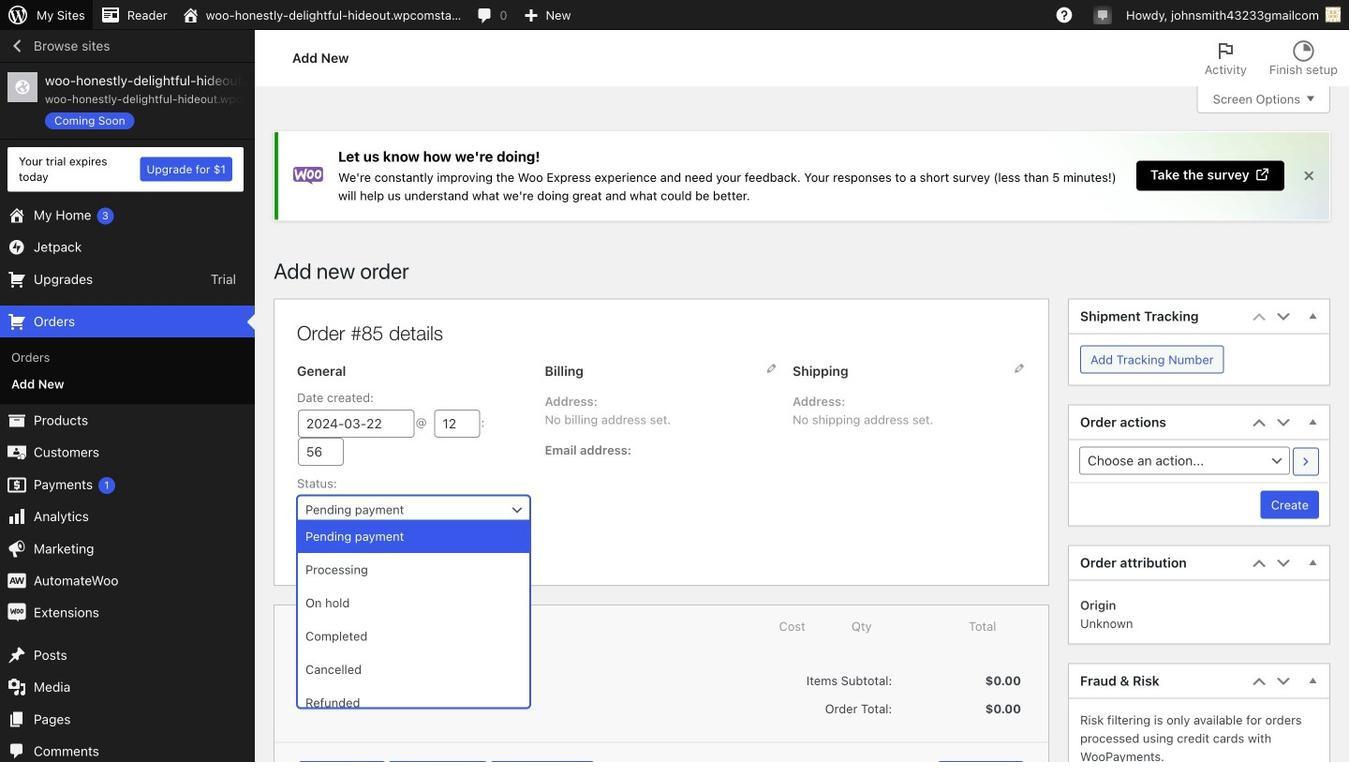 Task type: describe. For each thing, give the bounding box(es) containing it.
toolbar navigation
[[0, 0, 1350, 34]]

notification image
[[1096, 7, 1111, 22]]

take the survey image
[[1255, 167, 1271, 183]]

main menu navigation
[[0, 30, 255, 762]]

6 option from the top
[[298, 686, 530, 720]]

4 option from the top
[[298, 620, 530, 653]]

m number field
[[298, 438, 344, 466]]

h number field
[[434, 410, 480, 438]]



Task type: locate. For each thing, give the bounding box(es) containing it.
None text field
[[298, 410, 415, 438]]

None text field
[[298, 497, 530, 523]]

None field
[[297, 496, 531, 524]]

3 option from the top
[[298, 587, 530, 620]]

2 option from the top
[[298, 553, 530, 587]]

list box
[[298, 520, 530, 720]]

1 option from the top
[[298, 520, 530, 553]]

option
[[298, 520, 530, 553], [298, 553, 530, 587], [298, 587, 530, 620], [298, 620, 530, 653], [298, 653, 530, 686], [298, 686, 530, 720]]

tab list
[[1194, 30, 1350, 86]]

5 option from the top
[[298, 653, 530, 686]]



Task type: vqa. For each thing, say whether or not it's contained in the screenshot.
'field' on the bottom left of page
yes



